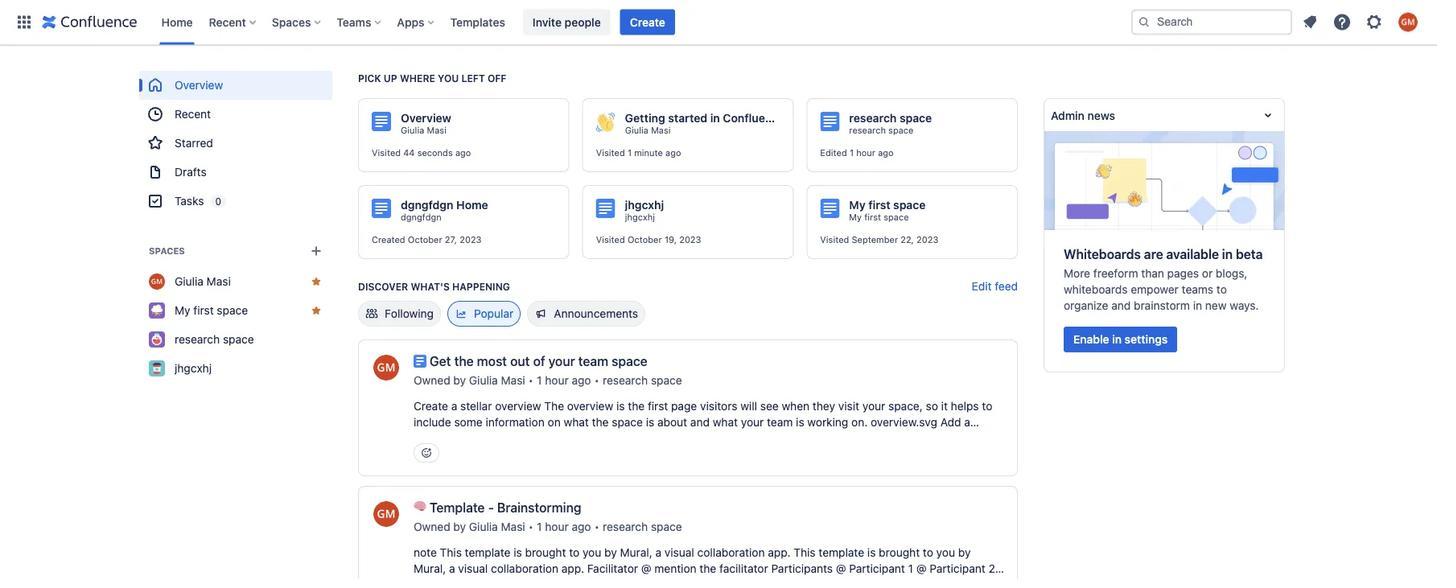 Task type: locate. For each thing, give the bounding box(es) containing it.
dgngfdgn for dgngfdgn
[[401, 212, 442, 223]]

collaboration up brainstorm
[[491, 562, 559, 576]]

2023 for dgngfdgn home
[[460, 235, 482, 245]]

2 horizontal spatial what
[[921, 432, 946, 445]]

stellar
[[461, 400, 492, 413]]

participant
[[850, 562, 906, 576], [930, 562, 986, 576], [427, 578, 483, 580]]

in inside getting started in confluence giulia masi
[[711, 112, 720, 125]]

overview up recent link
[[175, 78, 223, 92]]

it
[[942, 400, 948, 413], [751, 432, 758, 445]]

to inside whiteboards are available in beta more freeform than pages or blogs, whiteboards empower teams to organize and brainstorm in new ways.
[[1217, 283, 1228, 296]]

create up the include
[[414, 400, 448, 413]]

1 vertical spatial owned
[[414, 520, 451, 534]]

1 unstar this space image from the top
[[310, 275, 323, 288]]

visited left '19,'
[[596, 235, 625, 245]]

what right on on the left bottom
[[564, 416, 589, 429]]

1 vertical spatial create
[[414, 400, 448, 413]]

1 owned by giulia masi • 1 hour ago • research space from the top
[[414, 374, 682, 387]]

ago for visited 1 minute ago
[[666, 148, 682, 158]]

masi inside getting started in confluence giulia masi
[[651, 125, 671, 136]]

overview inside group
[[175, 78, 223, 92]]

explain
[[881, 432, 918, 445]]

template up 3
[[465, 546, 511, 560]]

2023 for jhgcxhj
[[680, 235, 702, 245]]

masi down out
[[501, 374, 525, 387]]

confluence image
[[42, 12, 137, 32], [42, 12, 137, 32]]

visited left september
[[821, 235, 850, 245]]

note this template is brought to you by mural, a visual collaboration app. this template is brought to you by mural, a visual collaboration app. facilitator @ mention the facilitator participants @ participant 1 @ participant 2 @ participant 3 brainstorm date video conference link e.g., www.zoom.us/ on this page  brainstorm planni
[[414, 546, 996, 580]]

0 horizontal spatial overview
[[175, 78, 223, 92]]

page right this
[[842, 578, 868, 580]]

0 horizontal spatial giulia masi
[[175, 275, 231, 288]]

app.
[[768, 546, 791, 560], [562, 562, 584, 576]]

0 vertical spatial spaces
[[272, 15, 311, 29]]

0 horizontal spatial team
[[579, 354, 609, 369]]

your
[[549, 354, 575, 369], [863, 400, 886, 413], [741, 416, 764, 429], [546, 432, 569, 445]]

giulia masi link up research space
[[139, 267, 333, 296]]

hour down get the most out of your team space link
[[545, 374, 569, 387]]

my first space link
[[850, 212, 909, 223], [139, 296, 333, 325]]

ways.
[[1230, 299, 1260, 312]]

0 vertical spatial overview
[[175, 78, 223, 92]]

0 horizontal spatial participant
[[427, 578, 483, 580]]

templates link
[[446, 9, 510, 35]]

1 dgngfdgn from the top
[[401, 198, 454, 212]]

2 2023 from the left
[[680, 235, 702, 245]]

brainstorming
[[497, 500, 582, 516]]

conference
[[615, 578, 673, 580]]

for
[[820, 432, 834, 445]]

1 horizontal spatial create
[[630, 15, 666, 29]]

in right "started"
[[711, 112, 720, 125]]

team up 'welcoming'
[[767, 416, 793, 429]]

it right the makes at the bottom
[[751, 432, 758, 445]]

giulia masi link up minute
[[625, 125, 671, 136]]

1 vertical spatial overview
[[401, 112, 452, 125]]

a up the mention
[[656, 546, 662, 560]]

what up the makes at the bottom
[[713, 416, 738, 429]]

giulia inside getting started in confluence giulia masi
[[625, 125, 649, 136]]

giulia masi up research space
[[175, 275, 231, 288]]

participant left 2
[[930, 562, 986, 576]]

• down get the most out of your team space at left bottom
[[529, 374, 534, 387]]

1 vertical spatial page
[[842, 578, 868, 580]]

1 brought from the left
[[525, 546, 566, 560]]

visual inside create a stellar overview the overview is the first page visitors will see when they visit your space, so it helps to include some information on what the space is about and what your team is working on. overview.svg add a header image. this gives your overview visual appeal and makes it welcoming for visitors. explain what the space is for. start
[[621, 432, 651, 445]]

1 owned from the top
[[414, 374, 451, 387]]

1 vertical spatial my first space link
[[139, 296, 333, 325]]

home
[[161, 15, 193, 29], [457, 198, 489, 212]]

@ up this
[[836, 562, 847, 576]]

0 horizontal spatial home
[[161, 15, 193, 29]]

this up participants
[[794, 546, 816, 560]]

1 horizontal spatial overview
[[401, 112, 452, 125]]

home left recent dropdown button
[[161, 15, 193, 29]]

the inside note this template is brought to you by mural, a visual collaboration app. this template is brought to you by mural, a visual collaboration app. facilitator @ mention the facilitator participants @ participant 1 @ participant 2 @ participant 3 brainstorm date video conference link e.g., www.zoom.us/ on this page  brainstorm planni
[[700, 562, 717, 576]]

0 vertical spatial team
[[579, 354, 609, 369]]

2 horizontal spatial 2023
[[917, 235, 939, 245]]

home up 27,
[[457, 198, 489, 212]]

0 horizontal spatial this
[[440, 546, 462, 560]]

giulia masi link down the -
[[469, 519, 525, 535]]

1 horizontal spatial what
[[713, 416, 738, 429]]

• up facilitator
[[595, 520, 600, 534]]

1 horizontal spatial you
[[583, 546, 602, 560]]

brainstorm
[[496, 578, 553, 580]]

2 owned from the top
[[414, 520, 451, 534]]

template up this
[[819, 546, 865, 560]]

0 horizontal spatial you
[[438, 72, 459, 84]]

1 horizontal spatial this
[[491, 432, 513, 445]]

0 horizontal spatial spaces
[[149, 246, 185, 256]]

settings icon image
[[1365, 12, 1385, 32]]

2023 right 22,
[[917, 235, 939, 245]]

see
[[761, 400, 779, 413]]

visual
[[621, 432, 651, 445], [665, 546, 695, 560], [458, 562, 488, 576]]

hour down brainstorming
[[545, 520, 569, 534]]

my first space link up research space
[[139, 296, 333, 325]]

@
[[642, 562, 652, 576], [836, 562, 847, 576], [917, 562, 927, 576], [414, 578, 424, 580]]

group
[[139, 71, 333, 216]]

giulia down getting
[[625, 125, 649, 136]]

and left the makes at the bottom
[[692, 432, 711, 445]]

visited for overview
[[372, 148, 401, 158]]

apps button
[[392, 9, 441, 35]]

2023 for my first space
[[917, 235, 939, 245]]

my
[[850, 198, 866, 212], [850, 212, 862, 223], [175, 304, 190, 317]]

0 vertical spatial jhgcxhj link
[[625, 212, 655, 223]]

ago down research space research space
[[879, 148, 894, 158]]

0 horizontal spatial 2023
[[460, 235, 482, 245]]

and down visitors
[[691, 416, 710, 429]]

feed
[[995, 280, 1018, 293]]

1 vertical spatial jhgcxhj link
[[139, 354, 333, 383]]

in
[[711, 112, 720, 125], [1223, 247, 1233, 262], [1194, 299, 1203, 312], [1113, 333, 1122, 346]]

invite people
[[533, 15, 601, 29]]

recent right home 'link'
[[209, 15, 246, 29]]

dgngfdgn
[[401, 198, 454, 212], [401, 212, 442, 223]]

october down dgngfdgn link in the top left of the page
[[408, 235, 443, 245]]

0 horizontal spatial october
[[408, 235, 443, 245]]

ago for visited 44 seconds ago
[[456, 148, 471, 158]]

hour for template - brainstorming
[[545, 520, 569, 534]]

spaces button
[[267, 9, 327, 35]]

note
[[414, 546, 437, 560]]

collaboration up facilitator
[[698, 546, 765, 560]]

giulia up 44
[[401, 125, 425, 136]]

0 vertical spatial owned
[[414, 374, 451, 387]]

owned down get
[[414, 374, 451, 387]]

2023
[[460, 235, 482, 245], [680, 235, 702, 245], [917, 235, 939, 245]]

owned by giulia masi • 1 hour ago • research space down brainstorming
[[414, 520, 682, 534]]

organize
[[1064, 299, 1109, 312]]

1 vertical spatial 1 hour ago button
[[537, 519, 591, 535]]

1 vertical spatial visual
[[665, 546, 695, 560]]

1 template from the left
[[465, 546, 511, 560]]

jhgcxhj link up visited october 19, 2023 in the top of the page
[[625, 212, 655, 223]]

first up about
[[648, 400, 668, 413]]

getting
[[625, 112, 666, 125]]

october
[[408, 235, 443, 245], [628, 235, 662, 245]]

1 horizontal spatial collaboration
[[698, 546, 765, 560]]

template - brainstorming link
[[430, 500, 585, 516]]

owned up note
[[414, 520, 451, 534]]

:wave: image
[[596, 113, 616, 132]]

1 horizontal spatial page
[[842, 578, 868, 580]]

october for dgngfdgn home
[[408, 235, 443, 245]]

are
[[1145, 247, 1164, 262]]

0 horizontal spatial brought
[[525, 546, 566, 560]]

2023 right 27,
[[460, 235, 482, 245]]

started
[[668, 112, 708, 125]]

participant right participants
[[850, 562, 906, 576]]

0 vertical spatial home
[[161, 15, 193, 29]]

app. up participants
[[768, 546, 791, 560]]

:brain: image
[[414, 500, 427, 513], [414, 500, 427, 513]]

2 dgngfdgn from the top
[[401, 212, 442, 223]]

overview up visited 44 seconds ago
[[401, 112, 452, 125]]

0 vertical spatial create
[[630, 15, 666, 29]]

your up on.
[[863, 400, 886, 413]]

recent up starred
[[175, 107, 211, 121]]

2 vertical spatial and
[[692, 432, 711, 445]]

ago right the seconds
[[456, 148, 471, 158]]

• down brainstorming
[[529, 520, 534, 534]]

1 vertical spatial it
[[751, 432, 758, 445]]

in right the enable
[[1113, 333, 1122, 346]]

your right of
[[549, 354, 575, 369]]

the
[[455, 354, 474, 369], [628, 400, 645, 413], [592, 416, 609, 429], [949, 432, 966, 445], [700, 562, 717, 576]]

teams
[[1182, 283, 1214, 296]]

visit
[[839, 400, 860, 413]]

masi
[[427, 125, 447, 136], [651, 125, 671, 136], [207, 275, 231, 288], [501, 374, 525, 387], [501, 520, 525, 534]]

giulia masi link
[[401, 125, 447, 136], [625, 125, 671, 136], [139, 267, 333, 296], [469, 373, 525, 389], [469, 519, 525, 535]]

where
[[400, 72, 435, 84]]

1 horizontal spatial october
[[628, 235, 662, 245]]

1 1 hour ago button from the top
[[537, 373, 591, 389]]

2 vertical spatial visual
[[458, 562, 488, 576]]

help icon image
[[1333, 12, 1353, 32]]

3 2023 from the left
[[917, 235, 939, 245]]

visited october 19, 2023
[[596, 235, 702, 245]]

ago right minute
[[666, 148, 682, 158]]

overview
[[495, 400, 542, 413], [567, 400, 614, 413], [572, 432, 618, 445]]

mural, up conference
[[620, 546, 653, 560]]

spaces down tasks
[[149, 246, 185, 256]]

1 hour ago button up the
[[537, 373, 591, 389]]

unstar this space image
[[310, 275, 323, 288], [310, 304, 323, 317]]

-
[[488, 500, 494, 516]]

visual up the mention
[[665, 546, 695, 560]]

1 horizontal spatial brought
[[879, 546, 920, 560]]

giulia masi image
[[374, 355, 399, 381]]

page
[[671, 400, 697, 413], [842, 578, 868, 580]]

home inside home 'link'
[[161, 15, 193, 29]]

video
[[582, 578, 612, 580]]

this down information
[[491, 432, 513, 445]]

1 horizontal spatial app.
[[768, 546, 791, 560]]

2023 right '19,'
[[680, 235, 702, 245]]

0 vertical spatial visual
[[621, 432, 651, 445]]

2 owned by giulia masi • 1 hour ago • research space from the top
[[414, 520, 682, 534]]

1 hour ago button for most
[[537, 373, 591, 389]]

0 horizontal spatial mural,
[[414, 562, 446, 576]]

0 vertical spatial recent
[[209, 15, 246, 29]]

whiteboards
[[1064, 247, 1142, 262]]

spaces
[[272, 15, 311, 29], [149, 246, 185, 256]]

1 vertical spatial hour
[[545, 374, 569, 387]]

get the most out of your team space
[[430, 354, 648, 369]]

visited for jhgcxhj
[[596, 235, 625, 245]]

create inside create a stellar overview the overview is the first page visitors will see when they visit your space, so it helps to include some information on what the space is about and what your team is working on. overview.svg add a header image. this gives your overview visual appeal and makes it welcoming for visitors. explain what the space is for. start
[[414, 400, 448, 413]]

2 1 hour ago button from the top
[[537, 519, 591, 535]]

spaces inside popup button
[[272, 15, 311, 29]]

1 vertical spatial recent
[[175, 107, 211, 121]]

october left '19,'
[[628, 235, 662, 245]]

1 horizontal spatial home
[[457, 198, 489, 212]]

create a space image
[[307, 242, 326, 261]]

whiteboards
[[1064, 283, 1128, 296]]

1 horizontal spatial spaces
[[272, 15, 311, 29]]

2 october from the left
[[628, 235, 662, 245]]

research space
[[175, 333, 254, 346]]

or
[[1203, 267, 1213, 280]]

1 inside note this template is brought to you by mural, a visual collaboration app. this template is brought to you by mural, a visual collaboration app. facilitator @ mention the facilitator participants @ participant 1 @ participant 2 @ participant 3 brainstorm date video conference link e.g., www.zoom.us/ on this page  brainstorm planni
[[909, 562, 914, 576]]

2 horizontal spatial visual
[[665, 546, 695, 560]]

1 horizontal spatial 2023
[[680, 235, 702, 245]]

jhgcxhj link down research space
[[139, 354, 333, 383]]

ago for edited 1 hour ago
[[879, 148, 894, 158]]

2 unstar this space image from the top
[[310, 304, 323, 317]]

1 vertical spatial owned by giulia masi • 1 hour ago • research space
[[414, 520, 682, 534]]

1 horizontal spatial visual
[[621, 432, 651, 445]]

recent button
[[204, 9, 262, 35]]

0 horizontal spatial create
[[414, 400, 448, 413]]

1 vertical spatial home
[[457, 198, 489, 212]]

hour right the edited
[[857, 148, 876, 158]]

a
[[451, 400, 458, 413], [965, 416, 971, 429], [656, 546, 662, 560], [449, 562, 455, 576]]

0 vertical spatial collaboration
[[698, 546, 765, 560]]

templates
[[450, 15, 506, 29]]

1 october from the left
[[408, 235, 443, 245]]

participant left 3
[[427, 578, 483, 580]]

it right so
[[942, 400, 948, 413]]

minute
[[635, 148, 663, 158]]

masi down getting
[[651, 125, 671, 136]]

edited 1 hour ago
[[821, 148, 894, 158]]

1 vertical spatial mural,
[[414, 562, 446, 576]]

1 vertical spatial unstar this space image
[[310, 304, 323, 317]]

0 horizontal spatial template
[[465, 546, 511, 560]]

mural, down note
[[414, 562, 446, 576]]

2 vertical spatial hour
[[545, 520, 569, 534]]

• down get the most out of your team space link
[[595, 374, 600, 387]]

visited left 44
[[372, 148, 401, 158]]

and
[[1112, 299, 1131, 312], [691, 416, 710, 429], [692, 432, 711, 445]]

include
[[414, 416, 451, 429]]

page up about
[[671, 400, 697, 413]]

edited
[[821, 148, 848, 158]]

recent inside dropdown button
[[209, 15, 246, 29]]

giulia masi up visited 44 seconds ago
[[401, 125, 447, 136]]

0 horizontal spatial my first space link
[[139, 296, 333, 325]]

research space link
[[850, 125, 914, 136], [139, 325, 333, 354], [603, 373, 682, 389], [603, 519, 682, 535]]

on.
[[852, 416, 868, 429]]

my first space link up visited september 22, 2023
[[850, 212, 909, 223]]

created
[[372, 235, 405, 245]]

1 horizontal spatial it
[[942, 400, 948, 413]]

overview
[[175, 78, 223, 92], [401, 112, 452, 125]]

www.zoom.us/
[[723, 578, 799, 580]]

and down whiteboards
[[1112, 299, 1131, 312]]

1 hour ago button down brainstorming
[[537, 519, 591, 535]]

0 vertical spatial and
[[1112, 299, 1131, 312]]

overview right the
[[567, 400, 614, 413]]

template
[[465, 546, 511, 560], [819, 546, 865, 560]]

team
[[579, 354, 609, 369], [767, 416, 793, 429]]

visual up 3
[[458, 562, 488, 576]]

what down add
[[921, 432, 946, 445]]

mural,
[[620, 546, 653, 560], [414, 562, 446, 576]]

app. up 'date'
[[562, 562, 584, 576]]

1 horizontal spatial giulia masi
[[401, 125, 447, 136]]

:wave: image
[[596, 113, 616, 132]]

overview link
[[139, 71, 333, 100]]

1 horizontal spatial jhgcxhj link
[[625, 212, 655, 223]]

2 horizontal spatial participant
[[930, 562, 986, 576]]

visual left 'appeal'
[[621, 432, 651, 445]]

1
[[628, 148, 632, 158], [850, 148, 854, 158], [537, 374, 542, 387], [537, 520, 542, 534], [909, 562, 914, 576]]

0 vertical spatial page
[[671, 400, 697, 413]]

0 vertical spatial owned by giulia masi • 1 hour ago • research space
[[414, 374, 682, 387]]

1 horizontal spatial template
[[819, 546, 865, 560]]

starred link
[[139, 129, 333, 158]]

1 horizontal spatial mural,
[[620, 546, 653, 560]]

beta
[[1237, 247, 1264, 262]]

mention
[[655, 562, 697, 576]]

notification icon image
[[1301, 12, 1320, 32]]

1 vertical spatial collaboration
[[491, 562, 559, 576]]

banner containing home
[[0, 0, 1438, 45]]

1 2023 from the left
[[460, 235, 482, 245]]

banner
[[0, 0, 1438, 45]]

1 horizontal spatial team
[[767, 416, 793, 429]]

seconds
[[418, 148, 453, 158]]

@ down note
[[414, 578, 424, 580]]

1 vertical spatial team
[[767, 416, 793, 429]]

enable in settings link
[[1064, 327, 1178, 353]]

giulia up research space
[[175, 275, 204, 288]]

2 template from the left
[[819, 546, 865, 560]]

home link
[[157, 9, 198, 35]]

0 horizontal spatial app.
[[562, 562, 584, 576]]

settings
[[1125, 333, 1168, 346]]

dgngfdgn home
[[401, 198, 489, 212]]

0 vertical spatial 1 hour ago button
[[537, 373, 591, 389]]

0 horizontal spatial page
[[671, 400, 697, 413]]

create inside global element
[[630, 15, 666, 29]]

0 vertical spatial unstar this space image
[[310, 275, 323, 288]]

0 horizontal spatial it
[[751, 432, 758, 445]]

1 vertical spatial giulia masi
[[175, 275, 231, 288]]

0 vertical spatial my first space link
[[850, 212, 909, 223]]



Task type: vqa. For each thing, say whether or not it's contained in the screenshot.
REMOTE associated with Common
no



Task type: describe. For each thing, give the bounding box(es) containing it.
giulia masi link down most
[[469, 373, 525, 389]]

off
[[488, 72, 507, 84]]

on
[[548, 416, 561, 429]]

giulia down most
[[469, 374, 498, 387]]

pick up where you left off
[[358, 72, 507, 84]]

october for jhgcxhj
[[628, 235, 662, 245]]

1 vertical spatial spaces
[[149, 246, 185, 256]]

create a stellar overview the overview is the first page visitors will see when they visit your space, so it helps to include some information on what the space is about and what your team is working on. overview.svg add a header image. this gives your overview visual appeal and makes it welcoming for visitors. explain what the space is for. start
[[414, 400, 1000, 461]]

add reaction image
[[420, 447, 433, 460]]

dgngfdgn for dgngfdgn home
[[401, 198, 454, 212]]

what's
[[411, 281, 450, 292]]

information
[[486, 416, 545, 429]]

facilitator
[[720, 562, 769, 576]]

makes
[[714, 432, 748, 445]]

visited for my first space
[[821, 235, 850, 245]]

link
[[676, 578, 694, 580]]

a up some at the bottom of page
[[451, 400, 458, 413]]

when
[[782, 400, 810, 413]]

2 brought from the left
[[879, 546, 920, 560]]

page inside note this template is brought to you by mural, a visual collaboration app. this template is brought to you by mural, a visual collaboration app. facilitator @ mention the facilitator participants @ participant 1 @ participant 2 @ participant 3 brainstorm date video conference link e.g., www.zoom.us/ on this page  brainstorm planni
[[842, 578, 868, 580]]

0 vertical spatial app.
[[768, 546, 791, 560]]

overview right gives
[[572, 432, 618, 445]]

0 horizontal spatial visual
[[458, 562, 488, 576]]

up
[[384, 72, 397, 84]]

create link
[[620, 9, 675, 35]]

and inside whiteboards are available in beta more freeform than pages or blogs, whiteboards empower teams to organize and brainstorm in new ways.
[[1112, 299, 1131, 312]]

your down will
[[741, 416, 764, 429]]

image.
[[453, 432, 488, 445]]

your down on on the left bottom
[[546, 432, 569, 445]]

0 horizontal spatial what
[[564, 416, 589, 429]]

visitors.
[[837, 432, 878, 445]]

popular
[[474, 307, 514, 320]]

teams button
[[332, 9, 388, 35]]

visitors
[[700, 400, 738, 413]]

visited 44 seconds ago
[[372, 148, 471, 158]]

brainstorm
[[1134, 299, 1191, 312]]

0
[[215, 196, 221, 207]]

following button
[[358, 301, 441, 327]]

created october 27, 2023
[[372, 235, 482, 245]]

helps
[[951, 400, 979, 413]]

space,
[[889, 400, 923, 413]]

in down the teams
[[1194, 299, 1203, 312]]

0 vertical spatial hour
[[857, 148, 876, 158]]

discover what's happening
[[358, 281, 510, 292]]

1 vertical spatial app.
[[562, 562, 584, 576]]

popular button
[[448, 301, 521, 327]]

available
[[1167, 247, 1220, 262]]

1 horizontal spatial participant
[[850, 562, 906, 576]]

owned for get
[[414, 374, 451, 387]]

2 horizontal spatial this
[[794, 546, 816, 560]]

giulia masi image
[[374, 502, 399, 527]]

for.
[[425, 448, 442, 461]]

apps
[[397, 15, 425, 29]]

following
[[385, 307, 434, 320]]

template - brainstorming
[[430, 500, 582, 516]]

appeal
[[654, 432, 689, 445]]

overview.svg
[[871, 416, 938, 429]]

@ up conference
[[642, 562, 652, 576]]

ago down get the most out of your team space link
[[572, 374, 591, 387]]

admin
[[1051, 108, 1085, 122]]

edit
[[972, 280, 992, 293]]

3
[[486, 578, 493, 580]]

@ left 2
[[917, 562, 927, 576]]

get the most out of your team space link
[[430, 353, 651, 370]]

blogs,
[[1216, 267, 1248, 280]]

first up research space
[[193, 304, 214, 317]]

september
[[852, 235, 899, 245]]

ago down brainstorming
[[572, 520, 591, 534]]

this inside create a stellar overview the overview is the first page visitors will see when they visit your space, so it helps to include some information on what the space is about and what your team is working on. overview.svg add a header image. this gives your overview visual appeal and makes it welcoming for visitors. explain what the space is for. start
[[491, 432, 513, 445]]

participants
[[772, 562, 833, 576]]

1 horizontal spatial my first space link
[[850, 212, 909, 223]]

news
[[1088, 108, 1116, 122]]

1 hour ago button for brainstorming
[[537, 519, 591, 535]]

masi up the seconds
[[427, 125, 447, 136]]

new
[[1206, 299, 1227, 312]]

group containing overview
[[139, 71, 333, 216]]

some
[[454, 416, 483, 429]]

giulia down the -
[[469, 520, 498, 534]]

global element
[[10, 0, 1129, 45]]

appswitcher icon image
[[14, 12, 34, 32]]

first inside create a stellar overview the overview is the first page visitors will see when they visit your space, so it helps to include some information on what the space is about and what your team is working on. overview.svg add a header image. this gives your overview visual appeal and makes it welcoming for visitors. explain what the space is for. start
[[648, 400, 668, 413]]

1 vertical spatial and
[[691, 416, 710, 429]]

visited down :wave: image
[[596, 148, 625, 158]]

enable in settings
[[1074, 333, 1168, 346]]

overview up information
[[495, 400, 542, 413]]

so
[[926, 400, 939, 413]]

to inside create a stellar overview the overview is the first page visitors will see when they visit your space, so it helps to include some information on what the space is about and what your team is working on. overview.svg add a header image. this gives your overview visual appeal and makes it welcoming for visitors. explain what the space is for. start
[[983, 400, 993, 413]]

drafts link
[[139, 158, 333, 187]]

0 vertical spatial giulia masi
[[401, 125, 447, 136]]

announcements
[[554, 307, 639, 320]]

add
[[941, 416, 962, 429]]

giulia masi link up visited 44 seconds ago
[[401, 125, 447, 136]]

search image
[[1138, 16, 1151, 29]]

this
[[820, 578, 839, 580]]

0 vertical spatial mural,
[[620, 546, 653, 560]]

27,
[[445, 235, 457, 245]]

visited september 22, 2023
[[821, 235, 939, 245]]

owned by giulia masi • 1 hour ago • research space for brainstorming
[[414, 520, 682, 534]]

more
[[1064, 267, 1091, 280]]

people
[[565, 15, 601, 29]]

header
[[414, 432, 450, 445]]

unstar this space image for giulia masi
[[310, 275, 323, 288]]

starred
[[175, 136, 213, 150]]

masi up research space
[[207, 275, 231, 288]]

create for create a stellar overview the overview is the first page visitors will see when they visit your space, so it helps to include some information on what the space is about and what your team is working on. overview.svg add a header image. this gives your overview visual appeal and makes it welcoming for visitors. explain what the space is for. start
[[414, 400, 448, 413]]

left
[[462, 72, 485, 84]]

out
[[511, 354, 530, 369]]

working
[[808, 416, 849, 429]]

44
[[403, 148, 415, 158]]

teams
[[337, 15, 371, 29]]

in inside enable in settings link
[[1113, 333, 1122, 346]]

a down template at the left bottom
[[449, 562, 455, 576]]

start
[[445, 448, 471, 461]]

your profile and preferences image
[[1399, 12, 1419, 32]]

masi down template - brainstorming link
[[501, 520, 525, 534]]

0 vertical spatial it
[[942, 400, 948, 413]]

giulia masi inside the 'giulia masi' "link"
[[175, 275, 231, 288]]

pick
[[358, 72, 381, 84]]

hour for get the most out of your team space
[[545, 374, 569, 387]]

create for create
[[630, 15, 666, 29]]

owned by giulia masi • 1 hour ago • research space for most
[[414, 374, 682, 387]]

of
[[533, 354, 546, 369]]

first up visited september 22, 2023
[[869, 198, 891, 212]]

e.g.,
[[697, 578, 720, 580]]

discover
[[358, 281, 408, 292]]

confluence
[[723, 112, 785, 125]]

0 horizontal spatial collaboration
[[491, 562, 559, 576]]

freeform
[[1094, 267, 1139, 280]]

date
[[556, 578, 579, 580]]

recent inside group
[[175, 107, 211, 121]]

happening
[[452, 281, 510, 292]]

0 horizontal spatial jhgcxhj link
[[139, 354, 333, 383]]

welcoming
[[761, 432, 816, 445]]

in up blogs,
[[1223, 247, 1233, 262]]

empower
[[1131, 283, 1179, 296]]

team inside create a stellar overview the overview is the first page visitors will see when they visit your space, so it helps to include some information on what the space is about and what your team is working on. overview.svg add a header image. this gives your overview visual appeal and makes it welcoming for visitors. explain what the space is for. start
[[767, 416, 793, 429]]

they
[[813, 400, 836, 413]]

the
[[545, 400, 564, 413]]

drafts
[[175, 165, 207, 179]]

Search field
[[1132, 9, 1293, 35]]

unstar this space image for my first space
[[310, 304, 323, 317]]

most
[[477, 354, 507, 369]]

enable
[[1074, 333, 1110, 346]]

admin news button
[[1045, 99, 1285, 131]]

tasks
[[175, 194, 204, 208]]

page inside create a stellar overview the overview is the first page visitors will see when they visit your space, so it helps to include some information on what the space is about and what your team is working on. overview.svg add a header image. this gives your overview visual appeal and makes it welcoming for visitors. explain what the space is for. start
[[671, 400, 697, 413]]

a down helps
[[965, 416, 971, 429]]

2 horizontal spatial you
[[937, 546, 956, 560]]

first up september
[[865, 212, 882, 223]]

owned for template
[[414, 520, 451, 534]]

recent link
[[139, 100, 333, 129]]



